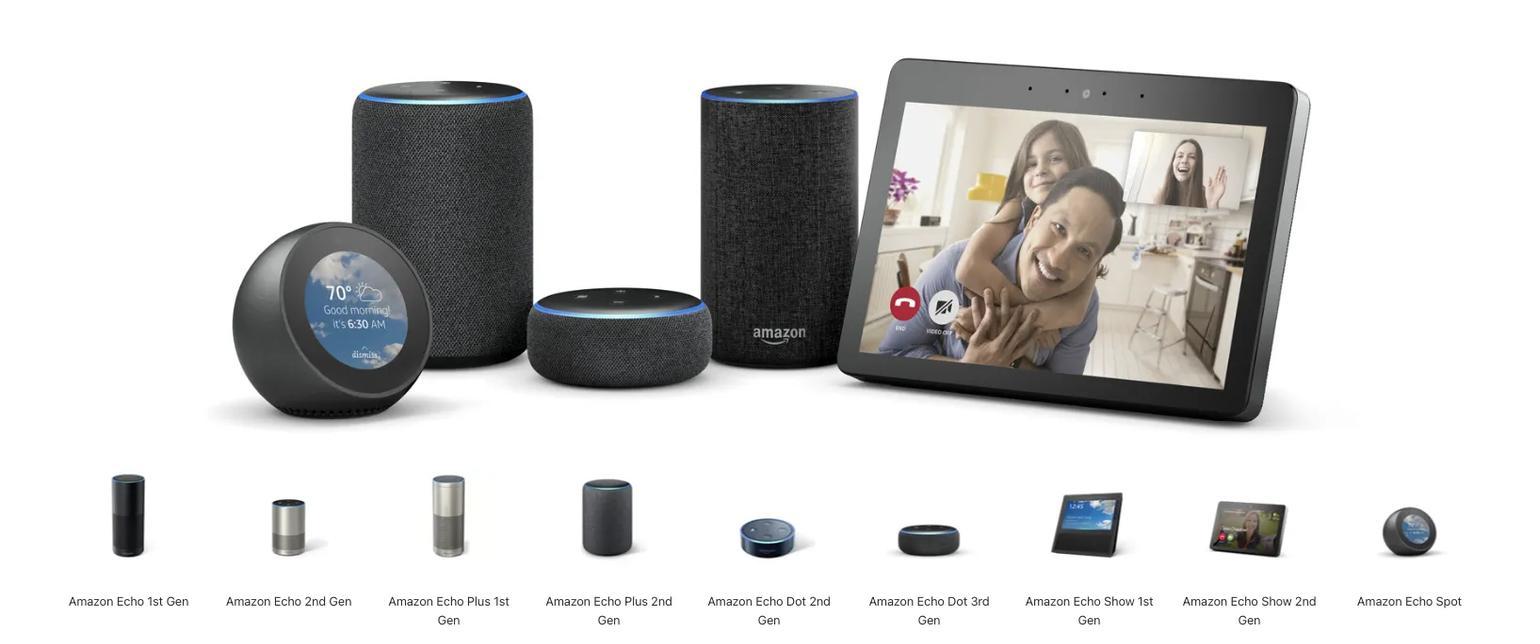 Task type: locate. For each thing, give the bounding box(es) containing it.
show down amazon echo show 2nd gen image
[[1262, 594, 1292, 608]]

show inside the amazon echo show 2nd gen
[[1262, 594, 1292, 608]]

3 amazon from the left
[[388, 594, 433, 608]]

plus for 1st
[[467, 594, 491, 608]]

2nd inside amazon echo dot 2nd gen
[[810, 594, 831, 608]]

echo for amazon echo 1st gen
[[117, 594, 144, 608]]

amazon echo 1st gen
[[68, 594, 189, 608]]

echo inside amazon echo dot 2nd gen
[[756, 594, 783, 608]]

dot inside amazon echo dot 3rd gen
[[948, 594, 968, 608]]

amazon
[[68, 594, 113, 608], [226, 594, 271, 608], [388, 594, 433, 608], [546, 594, 591, 608], [708, 594, 753, 608], [869, 594, 914, 608], [1026, 594, 1070, 608], [1183, 594, 1228, 608], [1358, 594, 1402, 608]]

show inside amazon echo show 1st gen
[[1104, 594, 1135, 608]]

amazon for amazon echo show 1st gen
[[1026, 594, 1070, 608]]

amazon for amazon echo 2nd gen
[[226, 594, 271, 608]]

8 echo from the left
[[1231, 594, 1259, 608]]

9 amazon from the left
[[1358, 594, 1402, 608]]

1 horizontal spatial plus
[[625, 594, 648, 608]]

amazon inside amazon echo dot 3rd gen
[[869, 594, 914, 608]]

9 echo from the left
[[1406, 594, 1433, 608]]

dot for 3rd
[[948, 594, 968, 608]]

4 2nd from the left
[[1295, 594, 1317, 608]]

amazon for amazon echo plus 2nd gen
[[546, 594, 591, 608]]

1 show from the left
[[1104, 594, 1135, 608]]

amazon echo show 2nd gen image
[[1203, 469, 1297, 564]]

1 dot from the left
[[787, 594, 806, 608]]

1 horizontal spatial 1st
[[494, 594, 509, 608]]

amazon inside amazon echo plus 1st gen
[[388, 594, 433, 608]]

echo down amazon echo 1st gen image
[[117, 594, 144, 608]]

plus down amazon echo plus 1st gen image
[[467, 594, 491, 608]]

echo for amazon echo 2nd gen
[[274, 594, 302, 608]]

2nd inside "amazon echo plus 2nd gen"
[[651, 594, 672, 608]]

amazon echo dot 2nd gen image
[[722, 469, 816, 564]]

1 horizontal spatial dot
[[948, 594, 968, 608]]

2 echo from the left
[[274, 594, 302, 608]]

gen inside amazon echo plus 1st gen
[[438, 613, 460, 627]]

gen inside amazon echo dot 2nd gen
[[758, 613, 781, 627]]

amazon inside "amazon echo plus 2nd gen"
[[546, 594, 591, 608]]

plus down amazon echo plus 2nd gen image
[[625, 594, 648, 608]]

gen inside the amazon echo show 2nd gen
[[1239, 613, 1261, 627]]

dot inside amazon echo dot 2nd gen
[[787, 594, 806, 608]]

plus for 2nd
[[625, 594, 648, 608]]

1 horizontal spatial show
[[1262, 594, 1292, 608]]

echo down amazon echo dot 2nd gen image
[[756, 594, 783, 608]]

amazon echo dot 2nd gen
[[708, 594, 831, 627]]

show
[[1104, 594, 1135, 608], [1262, 594, 1292, 608]]

5 echo from the left
[[756, 594, 783, 608]]

dot down amazon echo dot 2nd gen image
[[787, 594, 806, 608]]

2 show from the left
[[1262, 594, 1292, 608]]

2 horizontal spatial 1st
[[1138, 594, 1154, 608]]

echo for amazon echo show 2nd gen
[[1231, 594, 1259, 608]]

amazon inside amazon echo show 1st gen
[[1026, 594, 1070, 608]]

2nd
[[305, 594, 326, 608], [651, 594, 672, 608], [810, 594, 831, 608], [1295, 594, 1317, 608]]

0 horizontal spatial 1st
[[147, 594, 163, 608]]

2 1st from the left
[[494, 594, 509, 608]]

amazon echo plus 2nd gen image
[[562, 469, 656, 564]]

plus
[[467, 594, 491, 608], [625, 594, 648, 608]]

3 echo from the left
[[436, 594, 464, 608]]

echo inside the amazon echo show 2nd gen
[[1231, 594, 1259, 608]]

gen
[[166, 594, 189, 608], [329, 594, 352, 608], [438, 613, 460, 627], [598, 613, 620, 627], [758, 613, 781, 627], [918, 613, 941, 627], [1078, 613, 1101, 627], [1239, 613, 1261, 627]]

1 1st from the left
[[147, 594, 163, 608]]

echo left spot
[[1406, 594, 1433, 608]]

echo inside amazon echo plus 1st gen
[[436, 594, 464, 608]]

amazon echo plus 2nd gen
[[546, 594, 672, 627]]

1 2nd from the left
[[305, 594, 326, 608]]

7 amazon from the left
[[1026, 594, 1070, 608]]

echo down amazon echo show 1st gen image
[[1074, 594, 1101, 608]]

amazon echo spot image
[[1363, 469, 1457, 564]]

amazon echo show 2nd gen
[[1183, 594, 1317, 627]]

3 2nd from the left
[[810, 594, 831, 608]]

7 echo from the left
[[1074, 594, 1101, 608]]

0 horizontal spatial dot
[[787, 594, 806, 608]]

gen for amazon echo plus 2nd gen
[[598, 613, 620, 627]]

echo inside amazon echo dot 3rd gen
[[917, 594, 945, 608]]

echo left 3rd at the right of page
[[917, 594, 945, 608]]

echo down amazon echo show 2nd gen image
[[1231, 594, 1259, 608]]

echo
[[117, 594, 144, 608], [274, 594, 302, 608], [436, 594, 464, 608], [594, 594, 621, 608], [756, 594, 783, 608], [917, 594, 945, 608], [1074, 594, 1101, 608], [1231, 594, 1259, 608], [1406, 594, 1433, 608]]

1st
[[147, 594, 163, 608], [494, 594, 509, 608], [1138, 594, 1154, 608]]

5 amazon from the left
[[708, 594, 753, 608]]

6 echo from the left
[[917, 594, 945, 608]]

amazon echo 2nd gen
[[226, 594, 352, 608]]

plus inside amazon echo plus 1st gen
[[467, 594, 491, 608]]

plus inside "amazon echo plus 2nd gen"
[[625, 594, 648, 608]]

gen inside amazon echo dot 3rd gen
[[918, 613, 941, 627]]

6 amazon from the left
[[869, 594, 914, 608]]

2 amazon from the left
[[226, 594, 271, 608]]

gen for amazon echo dot 2nd gen
[[758, 613, 781, 627]]

amazon for amazon echo show 2nd gen
[[1183, 594, 1228, 608]]

3rd
[[971, 594, 990, 608]]

1 plus from the left
[[467, 594, 491, 608]]

4 echo from the left
[[594, 594, 621, 608]]

0 horizontal spatial plus
[[467, 594, 491, 608]]

2 dot from the left
[[948, 594, 968, 608]]

1st inside amazon echo show 1st gen
[[1138, 594, 1154, 608]]

echo down amazon echo plus 2nd gen image
[[594, 594, 621, 608]]

4 amazon from the left
[[546, 594, 591, 608]]

amazon inside the amazon echo show 2nd gen
[[1183, 594, 1228, 608]]

gen inside amazon echo show 1st gen
[[1078, 613, 1101, 627]]

8 amazon from the left
[[1183, 594, 1228, 608]]

1st inside amazon echo plus 1st gen
[[494, 594, 509, 608]]

gen inside "amazon echo plus 2nd gen"
[[598, 613, 620, 627]]

2 2nd from the left
[[651, 594, 672, 608]]

echo down amazon echo plus 1st gen image
[[436, 594, 464, 608]]

3 1st from the left
[[1138, 594, 1154, 608]]

dot left 3rd at the right of page
[[948, 594, 968, 608]]

1 amazon from the left
[[68, 594, 113, 608]]

spot
[[1436, 594, 1462, 608]]

0 horizontal spatial show
[[1104, 594, 1135, 608]]

2 plus from the left
[[625, 594, 648, 608]]

1 echo from the left
[[117, 594, 144, 608]]

dot
[[787, 594, 806, 608], [948, 594, 968, 608]]

echo inside amazon echo show 1st gen
[[1074, 594, 1101, 608]]

echo down amazon echo 2nd gen image on the bottom of page
[[274, 594, 302, 608]]

amazon echo 1st gen image
[[81, 469, 176, 564]]

show for 1st
[[1104, 594, 1135, 608]]

echo inside "amazon echo plus 2nd gen"
[[594, 594, 621, 608]]

2nd inside the amazon echo show 2nd gen
[[1295, 594, 1317, 608]]

show down amazon echo show 1st gen image
[[1104, 594, 1135, 608]]

amazon inside amazon echo dot 2nd gen
[[708, 594, 753, 608]]



Task type: vqa. For each thing, say whether or not it's contained in the screenshot.
3RD
yes



Task type: describe. For each thing, give the bounding box(es) containing it.
2nd for amazon echo show 2nd gen
[[1295, 594, 1317, 608]]

show for 2nd
[[1262, 594, 1292, 608]]

amazon for amazon echo spot
[[1358, 594, 1402, 608]]

amazon echo show 1st gen image
[[1043, 469, 1137, 564]]

amazon echo dot 3rd gen image
[[882, 469, 977, 564]]

echo for amazon echo show 1st gen
[[1074, 594, 1101, 608]]

amazon echo 2nd gen image
[[242, 469, 336, 564]]

amazon for amazon echo 1st gen
[[68, 594, 113, 608]]

dot for 2nd
[[787, 594, 806, 608]]

amazon echo show 1st gen
[[1026, 594, 1154, 627]]

echo for amazon echo spot
[[1406, 594, 1433, 608]]

gen for amazon echo plus 1st gen
[[438, 613, 460, 627]]

amazon for amazon echo dot 3rd gen
[[869, 594, 914, 608]]

echo for amazon echo plus 1st gen
[[436, 594, 464, 608]]

2nd for amazon echo plus 2nd gen
[[651, 594, 672, 608]]

echo for amazon echo dot 2nd gen
[[756, 594, 783, 608]]

gen for amazon echo dot 3rd gen
[[918, 613, 941, 627]]

gen for amazon echo show 2nd gen
[[1239, 613, 1261, 627]]

alexa devices supporting skype image
[[147, 0, 1391, 469]]

gen for amazon echo show 1st gen
[[1078, 613, 1101, 627]]

amazon echo spot
[[1358, 594, 1462, 608]]

amazon echo dot 3rd gen
[[869, 594, 990, 627]]

amazon for amazon echo dot 2nd gen
[[708, 594, 753, 608]]

2nd for amazon echo dot 2nd gen
[[810, 594, 831, 608]]

1st for amazon echo plus 1st gen
[[494, 594, 509, 608]]

amazon echo plus 1st gen image
[[402, 469, 496, 564]]

amazon echo plus 1st gen
[[388, 594, 509, 627]]

1st for amazon echo show 1st gen
[[1138, 594, 1154, 608]]

amazon for amazon echo plus 1st gen
[[388, 594, 433, 608]]

echo for amazon echo plus 2nd gen
[[594, 594, 621, 608]]

echo for amazon echo dot 3rd gen
[[917, 594, 945, 608]]



